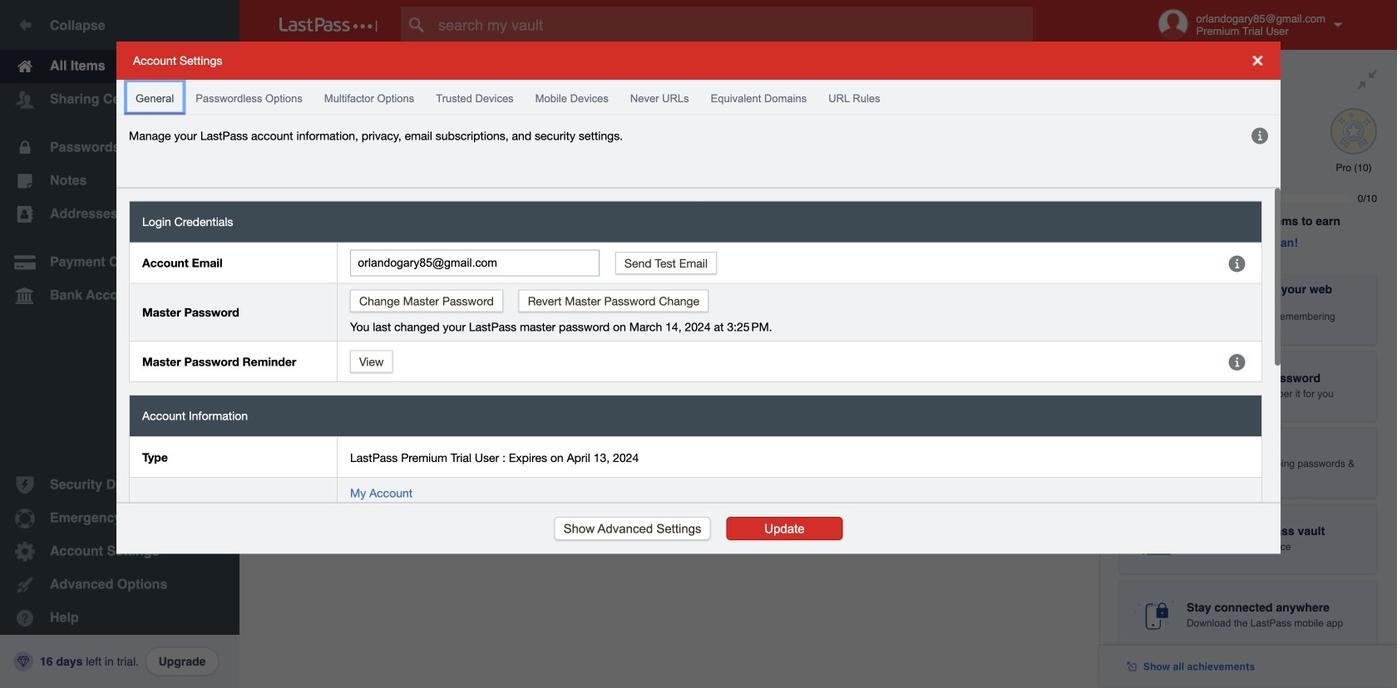 Task type: describe. For each thing, give the bounding box(es) containing it.
main navigation navigation
[[0, 0, 240, 689]]



Task type: locate. For each thing, give the bounding box(es) containing it.
search my vault text field
[[401, 7, 1066, 43]]

lastpass image
[[280, 17, 378, 32]]

main content main content
[[240, 50, 1100, 54]]

Search search field
[[401, 7, 1066, 43]]



Task type: vqa. For each thing, say whether or not it's contained in the screenshot.
the Main navigation "NAVIGATION"
yes



